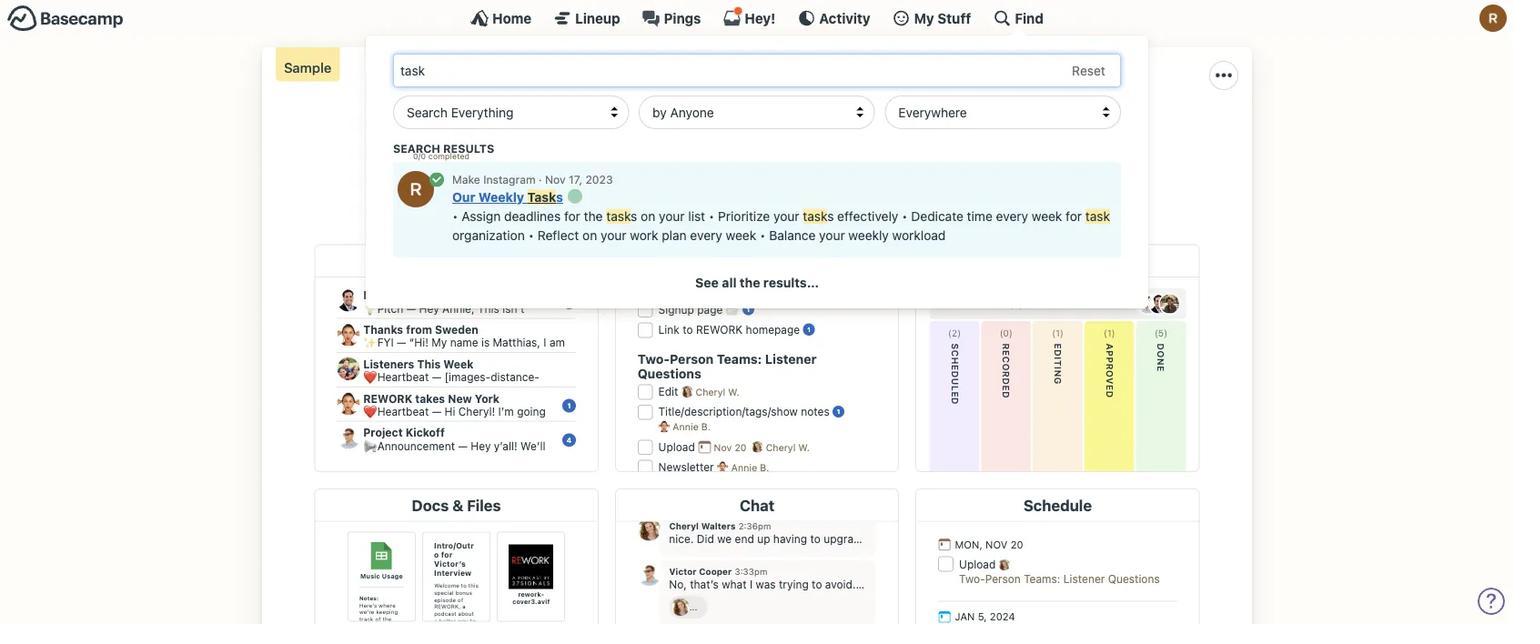Task type: vqa. For each thing, say whether or not it's contained in the screenshot.
project
yes



Task type: describe. For each thing, give the bounding box(es) containing it.
3 task from the left
[[1085, 209, 1110, 224]]

a right make
[[867, 125, 875, 142]]

17,
[[569, 172, 582, 186]]

2 task from the left
[[803, 209, 827, 224]]

assign
[[462, 209, 501, 224]]

dedicate
[[911, 209, 963, 224]]

instagram
[[483, 172, 536, 186]]

• up 'workload'
[[902, 209, 908, 224]]

search results
[[393, 142, 494, 155]]

organization
[[452, 228, 525, 243]]

how
[[657, 125, 684, 142]]

switch accounts image
[[7, 5, 124, 33]]

people on this project element
[[669, 166, 951, 222]]

1 for from the left
[[564, 209, 580, 224]]

workload
[[892, 228, 946, 243]]

copy
[[1089, 170, 1116, 183]]

task
[[527, 190, 556, 205]]

stuff
[[937, 10, 971, 26]]

👋
[[393, 125, 408, 142]]

0/0
[[413, 151, 426, 161]]

ruby image
[[398, 171, 434, 207]]

• down our
[[452, 209, 458, 224]]

weekly
[[848, 228, 889, 243]]

and
[[741, 146, 766, 164]]

search
[[393, 142, 440, 155]]

main element
[[0, 0, 1514, 308]]

all
[[722, 275, 736, 290]]

results…
[[763, 275, 819, 290]]

deadlines
[[504, 209, 561, 224]]

1 horizontal spatial the
[[740, 275, 760, 290]]

nov 17, 2023 element
[[545, 172, 613, 186]]

sample
[[284, 59, 331, 75]]

activity
[[819, 10, 870, 26]]

annie bryan image
[[673, 180, 702, 209]]

make instagram · nov 17, 2023
[[452, 172, 613, 186]]

called
[[936, 125, 975, 142]]

see all the results…
[[695, 275, 819, 290]]

1 task from the left
[[606, 209, 631, 224]]

• right list
[[709, 209, 715, 224]]

pings
[[664, 10, 701, 26]]

your left the weekly
[[819, 228, 845, 243]]

podcast
[[879, 125, 932, 142]]

cheryl walters image
[[706, 180, 735, 209]]

sample element
[[276, 47, 340, 81]]

jared davis image
[[739, 180, 768, 209]]

1 vertical spatial week
[[726, 228, 756, 243]]

explore!
[[770, 146, 823, 164]]

sample
[[469, 125, 517, 142]]

1 horizontal spatial every
[[996, 209, 1028, 224]]

your left 'work' at left
[[601, 228, 626, 243]]

1 vertical spatial on
[[582, 228, 597, 243]]

up
[[597, 187, 611, 201]]

use
[[711, 125, 734, 142]]

making
[[637, 84, 737, 118]]

a up basecamp
[[743, 84, 759, 118]]

set up people
[[576, 187, 652, 201]]

work
[[630, 228, 658, 243]]

hey! button
[[723, 6, 776, 27]]

• assign deadlines for the task s on your list • prioritize your task s effectively • dedicate time every week for task organization • reflect on your work plan every week • balance your weekly workload
[[452, 209, 1110, 243]]

weekly
[[478, 190, 524, 205]]

1 horizontal spatial on
[[641, 209, 655, 224]]

pings button
[[642, 9, 701, 27]]



Task type: locate. For each thing, give the bounding box(es) containing it.
the down "set"
[[584, 209, 603, 224]]

nicole katz image
[[838, 180, 867, 209]]

0 vertical spatial on
[[641, 209, 655, 224]]

ruby image
[[1479, 5, 1507, 32]]

completed
[[428, 151, 470, 161]]

None reset field
[[1063, 59, 1115, 82]]

• down deadlines
[[528, 228, 534, 243]]

for search image
[[429, 173, 444, 187]]

the
[[584, 209, 603, 224], [740, 275, 760, 290]]

find
[[1015, 10, 1044, 26]]

week
[[1032, 209, 1062, 224], [726, 228, 756, 243]]

reflect
[[538, 228, 579, 243]]

take
[[1047, 125, 1078, 142]]

around
[[691, 146, 738, 164]]

0 horizontal spatial task
[[606, 209, 631, 224]]

see
[[695, 275, 719, 290]]

to right project
[[571, 125, 584, 142]]

0 horizontal spatial for
[[564, 209, 580, 224]]

a
[[743, 84, 759, 118], [458, 125, 466, 142], [867, 125, 875, 142], [1081, 125, 1089, 142]]

is
[[443, 125, 454, 142]]

time
[[967, 209, 992, 224]]

your
[[659, 209, 685, 224], [773, 209, 799, 224], [601, 228, 626, 243], [819, 228, 845, 243]]

effectively
[[837, 209, 898, 224]]

your up plan
[[659, 209, 685, 224]]

for up reflect
[[564, 209, 580, 224]]

our
[[452, 190, 475, 205]]

0 horizontal spatial every
[[690, 228, 722, 243]]

project
[[521, 125, 567, 142]]

making a podcast 👋 this is a sample project to showcase how we use basecamp to make a podcast called rework. take a look around and explore!
[[393, 84, 1121, 164]]

week right time
[[1032, 209, 1062, 224]]

balance
[[769, 228, 816, 243]]

• down prioritize
[[760, 228, 766, 243]]

home link
[[470, 9, 532, 27]]

none reset field inside main element
[[1063, 59, 1115, 82]]

make
[[828, 125, 863, 142]]

every
[[996, 209, 1028, 224], [690, 228, 722, 243]]

hey!
[[745, 10, 776, 26]]

showcase
[[588, 125, 653, 142]]

people
[[615, 187, 652, 201]]

every down list
[[690, 228, 722, 243]]

lineup link
[[553, 9, 620, 27]]

make
[[452, 172, 480, 186]]

s left nicole katz icon
[[827, 209, 834, 224]]

2 horizontal spatial s
[[827, 209, 834, 224]]

we
[[688, 125, 707, 142]]

find button
[[993, 9, 1044, 27]]

0 horizontal spatial to
[[571, 125, 584, 142]]

0/0 completed
[[413, 151, 470, 161]]

1 horizontal spatial to
[[811, 125, 824, 142]]

2 to from the left
[[811, 125, 824, 142]]

list
[[688, 209, 705, 224]]

set
[[576, 187, 594, 201]]

josh fiske image
[[805, 180, 834, 209]]

victor cooper image
[[904, 180, 933, 209]]

for
[[564, 209, 580, 224], [1066, 209, 1082, 224]]

podcast
[[765, 84, 877, 118]]

0 horizontal spatial the
[[584, 209, 603, 224]]

the right all
[[740, 275, 760, 290]]

task
[[606, 209, 631, 224], [803, 209, 827, 224], [1085, 209, 1110, 224]]

·
[[539, 172, 542, 186]]

0 vertical spatial the
[[584, 209, 603, 224]]

0/0 completed link
[[413, 151, 470, 161]]

1 vertical spatial the
[[740, 275, 760, 290]]

on
[[641, 209, 655, 224], [582, 228, 597, 243]]

Search for… search field
[[393, 54, 1121, 87]]

my stuff button
[[892, 9, 971, 27]]

to left make
[[811, 125, 824, 142]]

to
[[571, 125, 584, 142], [811, 125, 824, 142]]

activity link
[[797, 9, 870, 27]]

0 horizontal spatial s
[[556, 190, 563, 205]]

s up 'work' at left
[[631, 209, 637, 224]]

1 to from the left
[[571, 125, 584, 142]]

0 vertical spatial every
[[996, 209, 1028, 224]]

steve marsh image
[[871, 180, 900, 209]]

task down set up people
[[606, 209, 631, 224]]

my
[[914, 10, 934, 26]]

2 horizontal spatial task
[[1085, 209, 1110, 224]]

on right reflect
[[582, 228, 597, 243]]

nov
[[545, 172, 566, 186]]

0 vertical spatial week
[[1032, 209, 1062, 224]]

1 horizontal spatial s
[[631, 209, 637, 224]]

plan
[[662, 228, 687, 243]]

jennifer young image
[[772, 180, 801, 209]]

rework.
[[979, 125, 1043, 142]]

0 horizontal spatial on
[[582, 228, 597, 243]]

my stuff
[[914, 10, 971, 26]]

2 for from the left
[[1066, 209, 1082, 224]]

1 horizontal spatial week
[[1032, 209, 1062, 224]]

results
[[443, 142, 494, 155]]

a left the look at the top right of page
[[1081, 125, 1089, 142]]

2023
[[585, 172, 613, 186]]

1 horizontal spatial task
[[803, 209, 827, 224]]

lineup
[[575, 10, 620, 26]]

the inside • assign deadlines for the task s on your list • prioritize your task s effectively • dedicate time every week for task organization • reflect on your work plan every week • balance your weekly workload
[[584, 209, 603, 224]]

for down the copy button
[[1066, 209, 1082, 224]]

1 horizontal spatial for
[[1066, 209, 1082, 224]]

every right time
[[996, 209, 1028, 224]]

home
[[492, 10, 532, 26]]

this
[[412, 125, 440, 142]]

set up people link
[[563, 179, 665, 209]]

your up balance
[[773, 209, 799, 224]]

0 horizontal spatial week
[[726, 228, 756, 243]]

•
[[452, 209, 458, 224], [709, 209, 715, 224], [902, 209, 908, 224], [528, 228, 534, 243], [760, 228, 766, 243]]

s
[[556, 190, 563, 205], [631, 209, 637, 224], [827, 209, 834, 224]]

1 vertical spatial every
[[690, 228, 722, 243]]

see all the results… link
[[695, 275, 819, 290]]

basecamp
[[738, 125, 807, 142]]

our weekly task s
[[452, 190, 563, 205]]

a right is
[[458, 125, 466, 142]]

look
[[1093, 125, 1121, 142]]

task up balance
[[803, 209, 827, 224]]

task down the copy button
[[1085, 209, 1110, 224]]

week down prioritize
[[726, 228, 756, 243]]

copy button
[[1075, 168, 1116, 185]]

prioritize
[[718, 209, 770, 224]]

on up 'work' at left
[[641, 209, 655, 224]]

s down nov on the left of page
[[556, 190, 563, 205]]



